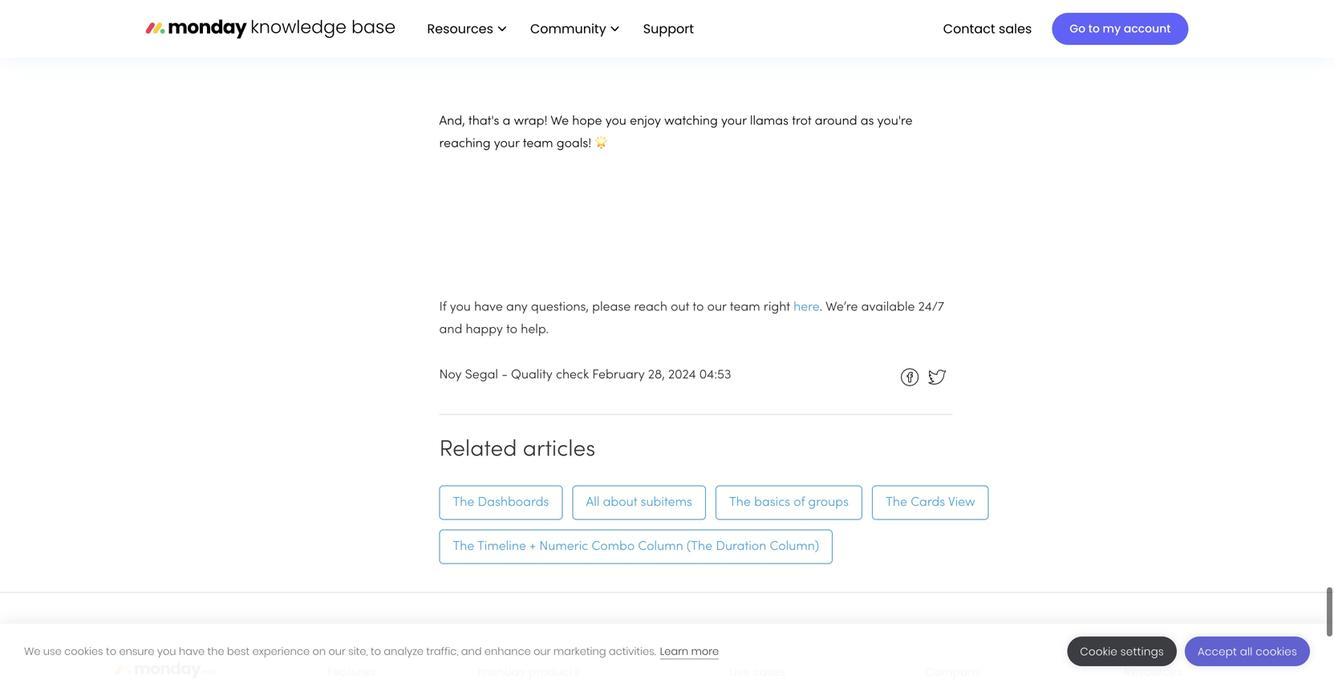 Task type: locate. For each thing, give the bounding box(es) containing it.
cookies right use
[[64, 645, 103, 659]]

have inside dialog
[[179, 645, 205, 659]]

your
[[722, 116, 747, 128], [494, 138, 520, 150]]

to inside 'main' "element"
[[1089, 21, 1100, 37]]

our right enhance
[[534, 645, 551, 659]]

we use cookies to ensure you have the best experience on our site, to analyze traffic, and enhance our marketing activities. learn more
[[24, 645, 719, 659]]

reach
[[634, 302, 668, 314]]

the basics of groups
[[730, 497, 849, 509]]

duration
[[716, 541, 767, 553]]

main element
[[411, 0, 1189, 58]]

0 vertical spatial and
[[439, 324, 463, 336]]

your down a
[[494, 138, 520, 150]]

the left 'basics'
[[730, 497, 751, 509]]

1 vertical spatial your
[[494, 138, 520, 150]]

wrap!
[[514, 116, 548, 128]]

2 vertical spatial you
[[157, 645, 176, 659]]

0 horizontal spatial team
[[523, 138, 553, 150]]

the left timeline
[[453, 541, 475, 553]]

1 horizontal spatial we
[[551, 116, 569, 128]]

learn more link
[[660, 645, 719, 660]]

28,
[[648, 370, 665, 382]]

(the
[[687, 541, 713, 553]]

ensure
[[119, 645, 154, 659]]

the left the cards
[[886, 497, 908, 509]]

2 horizontal spatial our
[[708, 302, 727, 314]]

dialog
[[0, 624, 1335, 680]]

cookies
[[64, 645, 103, 659], [1256, 645, 1298, 660]]

0 vertical spatial we
[[551, 116, 569, 128]]

we up goals!
[[551, 116, 569, 128]]

go to my account
[[1070, 21, 1171, 37]]

related articles
[[439, 440, 596, 461]]

our
[[708, 302, 727, 314], [329, 645, 346, 659], [534, 645, 551, 659]]

0 horizontal spatial have
[[179, 645, 205, 659]]

we
[[551, 116, 569, 128], [24, 645, 41, 659]]

🌟
[[595, 138, 608, 150]]

1 vertical spatial and
[[461, 645, 482, 659]]

activities.
[[609, 645, 656, 659]]

community link
[[522, 15, 627, 43]]

0 horizontal spatial cookies
[[64, 645, 103, 659]]

you right if
[[450, 302, 471, 314]]

support link
[[635, 15, 707, 43], [643, 20, 699, 38]]

+
[[530, 541, 536, 553]]

team down wrap!
[[523, 138, 553, 150]]

all about subitems link
[[573, 486, 706, 520]]

go
[[1070, 21, 1086, 37]]

the
[[208, 645, 224, 659]]

04:53
[[700, 370, 732, 382]]

check
[[556, 370, 589, 382]]

help.
[[521, 324, 549, 336]]

any
[[506, 302, 528, 314]]

the for the dashboards
[[453, 497, 475, 509]]

to left 'help.' at the top of the page
[[506, 324, 518, 336]]

contact
[[944, 20, 996, 38]]

the for the cards view
[[886, 497, 908, 509]]

your left 'llamas'
[[722, 116, 747, 128]]

have
[[474, 302, 503, 314], [179, 645, 205, 659]]

available
[[862, 302, 915, 314]]

our right out
[[708, 302, 727, 314]]

0 vertical spatial you
[[606, 116, 627, 128]]

all
[[1241, 645, 1253, 660]]

that's
[[469, 116, 499, 128]]

2024
[[669, 370, 696, 382]]

have left the
[[179, 645, 205, 659]]

resources link
[[419, 15, 514, 43]]

questions,
[[531, 302, 589, 314]]

1 vertical spatial you
[[450, 302, 471, 314]]

1 horizontal spatial team
[[730, 302, 761, 314]]

to left ensure
[[106, 645, 116, 659]]

analyze
[[384, 645, 424, 659]]

to right out
[[693, 302, 704, 314]]

you're
[[878, 116, 913, 128]]

the timeline + numeric combo column (the duration column)
[[453, 541, 820, 553]]

to
[[1089, 21, 1100, 37], [693, 302, 704, 314], [506, 324, 518, 336], [106, 645, 116, 659], [371, 645, 381, 659]]

contact sales link
[[936, 15, 1040, 43]]

and inside dialog
[[461, 645, 482, 659]]

0 horizontal spatial you
[[157, 645, 176, 659]]

cards
[[911, 497, 946, 509]]

cookies for use
[[64, 645, 103, 659]]

quality
[[511, 370, 553, 382]]

cookie settings button
[[1068, 637, 1177, 667]]

1 vertical spatial team
[[730, 302, 761, 314]]

cookie settings
[[1081, 645, 1165, 660]]

the for the basics of groups
[[730, 497, 751, 509]]

on
[[313, 645, 326, 659]]

cookies right all
[[1256, 645, 1298, 660]]

and down if
[[439, 324, 463, 336]]

the left dashboards
[[453, 497, 475, 509]]

2 horizontal spatial you
[[606, 116, 627, 128]]

here
[[794, 302, 820, 314]]

2 cookies from the left
[[1256, 645, 1298, 660]]

1 horizontal spatial have
[[474, 302, 503, 314]]

cpt2202081308 1060x558.gif image
[[439, 0, 953, 27]]

go to my account link
[[1052, 13, 1189, 45]]

a
[[503, 116, 511, 128]]

0 vertical spatial team
[[523, 138, 553, 150]]

you up 🌟
[[606, 116, 627, 128]]

1 horizontal spatial our
[[534, 645, 551, 659]]

1 horizontal spatial cookies
[[1256, 645, 1298, 660]]

traffic,
[[426, 645, 459, 659]]

.
[[820, 302, 823, 314]]

team left right
[[730, 302, 761, 314]]

enjoy
[[630, 116, 661, 128]]

our right the "on"
[[329, 645, 346, 659]]

more
[[691, 645, 719, 659]]

1 horizontal spatial your
[[722, 116, 747, 128]]

1 vertical spatial have
[[179, 645, 205, 659]]

out
[[671, 302, 690, 314]]

to inside . we're available 24/7 and happy to help.
[[506, 324, 518, 336]]

cookies inside button
[[1256, 645, 1298, 660]]

related
[[439, 440, 517, 461]]

watching
[[665, 116, 718, 128]]

segal
[[465, 370, 498, 382]]

trot
[[792, 116, 812, 128]]

basics
[[754, 497, 791, 509]]

have up happy at the left of the page
[[474, 302, 503, 314]]

the dashboards link
[[439, 486, 563, 520]]

and right traffic,
[[461, 645, 482, 659]]

you inside dialog
[[157, 645, 176, 659]]

learn
[[660, 645, 689, 659]]

1 cookies from the left
[[64, 645, 103, 659]]

to right go
[[1089, 21, 1100, 37]]

you
[[606, 116, 627, 128], [450, 302, 471, 314], [157, 645, 176, 659]]

list
[[411, 0, 707, 58]]

my
[[1103, 21, 1121, 37]]

accept all cookies button
[[1185, 637, 1311, 667]]

you right ensure
[[157, 645, 176, 659]]

settings
[[1121, 645, 1165, 660]]

please
[[592, 302, 631, 314]]

around
[[815, 116, 858, 128]]

cookie
[[1081, 645, 1118, 660]]

1 vertical spatial we
[[24, 645, 41, 659]]

we left use
[[24, 645, 41, 659]]

community
[[530, 20, 607, 38]]



Task type: vqa. For each thing, say whether or not it's contained in the screenshot.
is
no



Task type: describe. For each thing, give the bounding box(es) containing it.
the timeline + numeric combo column (the duration column) link
[[439, 530, 833, 565]]

noy segal                          - quality check february 28, 2024 04:53
[[439, 370, 732, 382]]

0 horizontal spatial our
[[329, 645, 346, 659]]

0 vertical spatial your
[[722, 116, 747, 128]]

reaching
[[439, 138, 491, 150]]

you inside and, that's a wrap! we hope you enjoy watching your llamas trot around as you're reaching your team goals!
[[606, 116, 627, 128]]

the basics of groups link
[[716, 486, 863, 520]]

marketing
[[554, 645, 606, 659]]

the cards view link
[[873, 486, 989, 520]]

enhance
[[485, 645, 531, 659]]

and inside . we're available 24/7 and happy to help.
[[439, 324, 463, 336]]

numeric
[[540, 541, 589, 553]]

of
[[794, 497, 805, 509]]

accept all cookies
[[1198, 645, 1298, 660]]

if
[[439, 302, 447, 314]]

if you have any questions, please reach out to our team right here
[[439, 302, 820, 314]]

timeline
[[478, 541, 526, 553]]

about
[[603, 497, 638, 509]]

list containing resources
[[411, 0, 707, 58]]

best
[[227, 645, 250, 659]]

site,
[[348, 645, 368, 659]]

and,
[[439, 116, 465, 128]]

happy
[[466, 324, 503, 336]]

subitems
[[641, 497, 693, 509]]

groups
[[808, 497, 849, 509]]

dashboards
[[478, 497, 549, 509]]

articles
[[523, 440, 596, 461]]

0 horizontal spatial your
[[494, 138, 520, 150]]

hope
[[572, 116, 602, 128]]

february
[[593, 370, 645, 382]]

resources
[[427, 20, 494, 38]]

use
[[43, 645, 62, 659]]

-
[[502, 370, 508, 382]]

view
[[949, 497, 976, 509]]

team inside and, that's a wrap! we hope you enjoy watching your llamas trot around as you're reaching your team goals!
[[523, 138, 553, 150]]

and, that's a wrap! we hope you enjoy watching your llamas trot around as you're reaching your team goals!
[[439, 116, 913, 150]]

contact sales
[[944, 20, 1032, 38]]

noy
[[439, 370, 462, 382]]

sales
[[999, 20, 1032, 38]]

llamas
[[750, 116, 789, 128]]

account
[[1124, 21, 1171, 37]]

monday logo image
[[115, 658, 218, 680]]

we inside and, that's a wrap! we hope you enjoy watching your llamas trot around as you're reaching your team goals!
[[551, 116, 569, 128]]

combo
[[592, 541, 635, 553]]

dialog containing cookie settings
[[0, 624, 1335, 680]]

0 vertical spatial have
[[474, 302, 503, 314]]

the dashboards
[[453, 497, 549, 509]]

cookies for all
[[1256, 645, 1298, 660]]

to right site,
[[371, 645, 381, 659]]

24/7
[[919, 302, 945, 314]]

0 horizontal spatial we
[[24, 645, 41, 659]]

we're
[[826, 302, 858, 314]]

support
[[643, 20, 694, 38]]

the cards view
[[886, 497, 976, 509]]

here link
[[794, 302, 820, 314]]

all
[[586, 497, 600, 509]]

the for the timeline + numeric combo column (the duration column)
[[453, 541, 475, 553]]

accept
[[1198, 645, 1238, 660]]

right
[[764, 302, 790, 314]]

experience
[[252, 645, 310, 659]]

1 horizontal spatial you
[[450, 302, 471, 314]]

column)
[[770, 541, 820, 553]]

goals!
[[557, 138, 592, 150]]

monday.com logo image
[[146, 12, 395, 45]]

as
[[861, 116, 874, 128]]

all about subitems
[[586, 497, 693, 509]]

column
[[638, 541, 684, 553]]

. we're available 24/7 and happy to help.
[[439, 302, 945, 336]]



